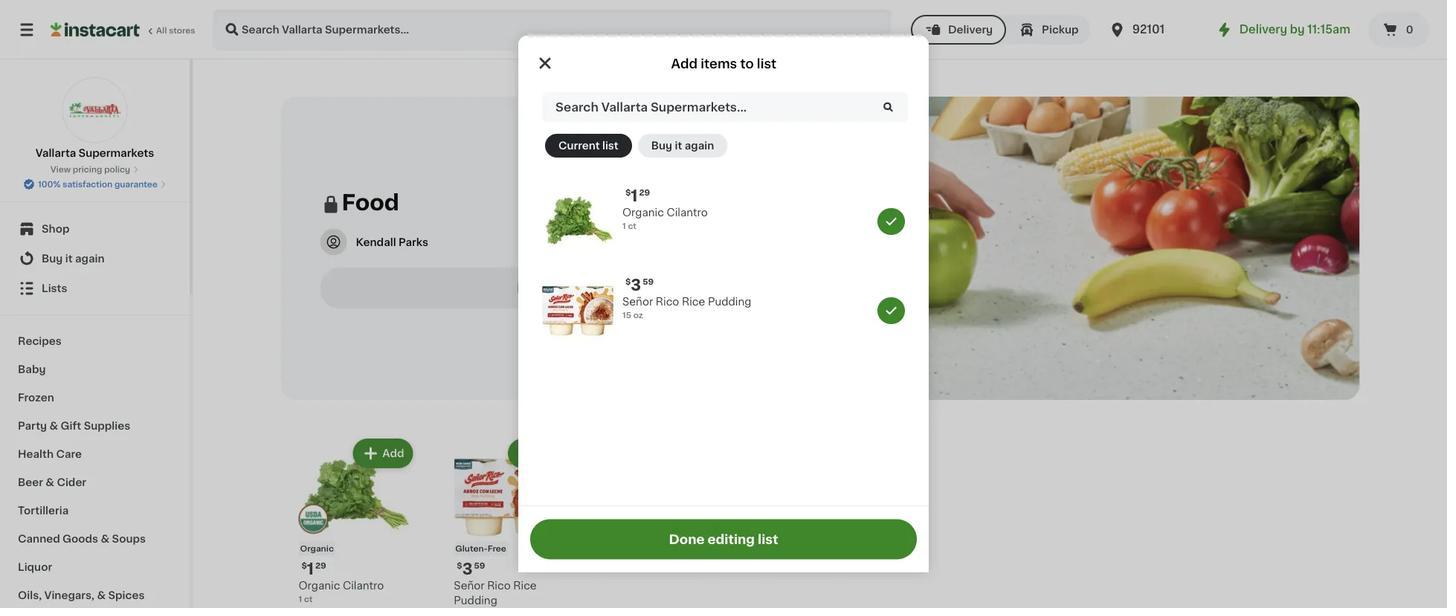 Task type: locate. For each thing, give the bounding box(es) containing it.
list right editing
[[758, 533, 779, 546]]

& right beer
[[46, 478, 54, 488]]

0 vertical spatial cilantro
[[667, 208, 708, 218]]

1 horizontal spatial add
[[671, 58, 698, 70]]

shop link
[[9, 214, 181, 244]]

0 vertical spatial $ 3 59
[[626, 277, 654, 293]]

$ 1 29
[[626, 188, 650, 203], [302, 561, 326, 577]]

0 vertical spatial $ 1 29
[[626, 188, 650, 203]]

1 vertical spatial items
[[547, 282, 584, 295]]

list_add_items dialog
[[519, 36, 929, 573]]

0 vertical spatial pudding
[[708, 297, 752, 307]]

señor down gluten-
[[454, 581, 485, 592]]

1 vertical spatial list
[[603, 141, 619, 151]]

1 vertical spatial 59
[[474, 562, 485, 570]]

delivery for delivery by 11:15am
[[1240, 24, 1288, 35]]

unselect item image inside 3 group
[[885, 304, 898, 318]]

1 vertical spatial vallarta
[[36, 148, 76, 158]]

0 vertical spatial organic
[[623, 208, 664, 218]]

2 product group from the left
[[448, 436, 572, 609]]

buy it again
[[652, 141, 714, 151], [42, 254, 105, 264]]

59 inside 3 group
[[643, 278, 654, 286]]

1 horizontal spatial delivery
[[1240, 24, 1288, 35]]

cilantro inside product group
[[343, 581, 384, 592]]

3 down gluten-
[[462, 561, 473, 577]]

done editing list button
[[530, 520, 917, 560]]

recipes link
[[9, 327, 181, 356]]

add inside list_add_items dialog
[[671, 58, 698, 70]]

1 vertical spatial unselect item image
[[885, 304, 898, 318]]

kendall
[[356, 237, 396, 247]]

0 vertical spatial 29
[[639, 189, 650, 197]]

0 horizontal spatial señor
[[454, 581, 485, 592]]

59
[[643, 278, 654, 286], [474, 562, 485, 570]]

1 vertical spatial rico
[[487, 581, 511, 592]]

1 vertical spatial add
[[383, 449, 404, 459]]

1 horizontal spatial organic cilantro 1 ct
[[623, 208, 708, 230]]

pricing
[[73, 166, 102, 174]]

pudding inside señor rico rice pudding
[[454, 596, 498, 606]]

0 vertical spatial rico
[[656, 297, 680, 307]]

29
[[639, 189, 650, 197], [315, 562, 326, 570]]

again down supermarkets...
[[685, 141, 714, 151]]

again
[[685, 141, 714, 151], [75, 254, 105, 264]]

buy
[[652, 141, 673, 151], [42, 254, 63, 264]]

rice inside señor rico rice pudding
[[514, 581, 537, 592]]

buy it again down shop at the left of page
[[42, 254, 105, 264]]

it down supermarkets...
[[675, 141, 682, 151]]

0 vertical spatial items
[[701, 58, 738, 70]]

& inside oils, vinegars, & spices link
[[97, 591, 106, 601]]

0 horizontal spatial again
[[75, 254, 105, 264]]

0 horizontal spatial 59
[[474, 562, 485, 570]]

1 unselect item image from the top
[[885, 215, 898, 228]]

1
[[631, 188, 638, 203], [623, 222, 626, 230], [307, 561, 314, 577], [299, 596, 302, 604]]

1 vertical spatial pudding
[[454, 596, 498, 606]]

edit items button
[[320, 267, 781, 309]]

rico inside señor rico rice pudding
[[487, 581, 511, 592]]

recipes
[[18, 336, 62, 347]]

1 horizontal spatial 3
[[631, 277, 641, 293]]

oils, vinegars, & spices
[[18, 591, 145, 601]]

again down 'shop' 'link'
[[75, 254, 105, 264]]

add inside add button
[[383, 449, 404, 459]]

3 up oz
[[631, 277, 641, 293]]

señor rico rice pudding 15 oz
[[623, 297, 752, 320]]

0 horizontal spatial $ 1 29
[[302, 561, 326, 577]]

& left 'spices'
[[97, 591, 106, 601]]

rico
[[656, 297, 680, 307], [487, 581, 511, 592]]

0 horizontal spatial it
[[65, 254, 73, 264]]

0 horizontal spatial organic cilantro 1 ct
[[299, 581, 384, 604]]

1 vertical spatial rice
[[514, 581, 537, 592]]

vallarta up view
[[36, 148, 76, 158]]

0 vertical spatial buy
[[652, 141, 673, 151]]

1 horizontal spatial pudding
[[708, 297, 752, 307]]

list
[[757, 58, 777, 70], [603, 141, 619, 151], [758, 533, 779, 546]]

health
[[18, 449, 54, 460]]

vallarta right "search"
[[602, 101, 648, 113]]

0 vertical spatial buy it again
[[652, 141, 714, 151]]

organic cilantro 1 ct inside 1 group
[[623, 208, 708, 230]]

pudding
[[708, 297, 752, 307], [454, 596, 498, 606]]

1 vertical spatial 29
[[315, 562, 326, 570]]

$ 3 59 inside product group
[[457, 561, 485, 577]]

list right to
[[757, 58, 777, 70]]

1 horizontal spatial buy
[[652, 141, 673, 151]]

0 vertical spatial organic cilantro 1 ct
[[623, 208, 708, 230]]

$ 3 59 inside 3 group
[[626, 277, 654, 293]]

0 vertical spatial 59
[[643, 278, 654, 286]]

unselect item image inside 1 group
[[885, 215, 898, 228]]

items inside dialog
[[701, 58, 738, 70]]

0 vertical spatial rice
[[682, 297, 706, 307]]

0 horizontal spatial cilantro
[[343, 581, 384, 592]]

1 horizontal spatial cilantro
[[667, 208, 708, 218]]

view
[[51, 166, 71, 174]]

done editing list
[[669, 533, 779, 546]]

ct inside product group
[[304, 596, 313, 604]]

delivery inside delivery by 11:15am 'link'
[[1240, 24, 1288, 35]]

100% satisfaction guarantee
[[38, 180, 158, 189]]

1 horizontal spatial rice
[[682, 297, 706, 307]]

1 vertical spatial ct
[[304, 596, 313, 604]]

gluten-free
[[456, 545, 506, 553]]

items right edit
[[547, 282, 584, 295]]

items inside button
[[547, 282, 584, 295]]

liquor
[[18, 562, 52, 573]]

1 vertical spatial 3
[[462, 561, 473, 577]]

0 vertical spatial señor
[[623, 297, 653, 307]]

$ 3 59 up oz
[[626, 277, 654, 293]]

rice
[[682, 297, 706, 307], [514, 581, 537, 592]]

stores
[[169, 26, 195, 35]]

it down shop at the left of page
[[65, 254, 73, 264]]

1 group
[[530, 177, 917, 266]]

0 vertical spatial add
[[671, 58, 698, 70]]

satisfaction
[[63, 180, 113, 189]]

product group containing 1
[[293, 436, 416, 609]]

health care
[[18, 449, 82, 460]]

0 horizontal spatial buy it again
[[42, 254, 105, 264]]

1 horizontal spatial $ 1 29
[[626, 188, 650, 203]]

frozen
[[18, 393, 54, 403]]

rice inside señor rico rice pudding 15 oz
[[682, 297, 706, 307]]

baby
[[18, 365, 46, 375]]

3
[[631, 277, 641, 293], [462, 561, 473, 577]]

59 up oz
[[643, 278, 654, 286]]

0 horizontal spatial $ 3 59
[[457, 561, 485, 577]]

1 vertical spatial organic cilantro 1 ct
[[299, 581, 384, 604]]

2 unselect item image from the top
[[885, 304, 898, 318]]

buy it again button
[[638, 134, 728, 158]]

supermarkets...
[[651, 101, 747, 113]]

señor up oz
[[623, 297, 653, 307]]

unselect item image for 3
[[885, 304, 898, 318]]

oils,
[[18, 591, 42, 601]]

& inside party & gift supplies link
[[49, 421, 58, 431]]

0 horizontal spatial add
[[383, 449, 404, 459]]

vallarta
[[602, 101, 648, 113], [36, 148, 76, 158]]

0 horizontal spatial pudding
[[454, 596, 498, 606]]

unselect item image for 1
[[885, 215, 898, 228]]

ct
[[628, 222, 637, 230], [304, 596, 313, 604]]

0 vertical spatial it
[[675, 141, 682, 151]]

0 horizontal spatial delivery
[[949, 25, 993, 35]]

policy
[[104, 166, 130, 174]]

0 vertical spatial vallarta
[[602, 101, 648, 113]]

vallarta supermarkets
[[36, 148, 154, 158]]

items left to
[[701, 58, 738, 70]]

kendall parks
[[356, 237, 429, 247]]

delivery inside delivery button
[[949, 25, 993, 35]]

$ inside 1 group
[[626, 189, 631, 197]]

1 horizontal spatial 29
[[639, 189, 650, 197]]

0 button
[[1369, 12, 1430, 48]]

1 horizontal spatial product group
[[448, 436, 572, 609]]

señor for señor rico rice pudding
[[454, 581, 485, 592]]

organic cilantro 1 ct inside product group
[[299, 581, 384, 604]]

1 horizontal spatial señor
[[623, 297, 653, 307]]

view pricing policy
[[51, 166, 130, 174]]

1 horizontal spatial vallarta
[[602, 101, 648, 113]]

gluten-
[[456, 545, 488, 553]]

buy it again inside button
[[652, 141, 714, 151]]

59 down gluten-free
[[474, 562, 485, 570]]

1 vertical spatial $ 3 59
[[457, 561, 485, 577]]

1 horizontal spatial it
[[675, 141, 682, 151]]

&
[[49, 421, 58, 431], [46, 478, 54, 488], [101, 534, 110, 545], [97, 591, 106, 601]]

1 horizontal spatial $ 3 59
[[626, 277, 654, 293]]

0 horizontal spatial 29
[[315, 562, 326, 570]]

& left gift
[[49, 421, 58, 431]]

baby link
[[9, 356, 181, 384]]

buy down the search vallarta supermarkets...
[[652, 141, 673, 151]]

rico inside señor rico rice pudding 15 oz
[[656, 297, 680, 307]]

0 horizontal spatial rico
[[487, 581, 511, 592]]

$
[[626, 189, 631, 197], [626, 278, 631, 286], [302, 562, 307, 570], [457, 562, 462, 570]]

0 vertical spatial ct
[[628, 222, 637, 230]]

rico for señor rico rice pudding 15 oz
[[656, 297, 680, 307]]

buy up 'lists' at the left of page
[[42, 254, 63, 264]]

0 vertical spatial again
[[685, 141, 714, 151]]

delivery
[[1240, 24, 1288, 35], [949, 25, 993, 35]]

beer
[[18, 478, 43, 488]]

add for add
[[383, 449, 404, 459]]

1 product group from the left
[[293, 436, 416, 609]]

$ 1 29 inside 1 group
[[626, 188, 650, 203]]

1 horizontal spatial again
[[685, 141, 714, 151]]

party & gift supplies
[[18, 421, 130, 431]]

señor inside señor rico rice pudding 15 oz
[[623, 297, 653, 307]]

0 horizontal spatial buy
[[42, 254, 63, 264]]

oils, vinegars, & spices link
[[9, 582, 181, 609]]

señor inside señor rico rice pudding
[[454, 581, 485, 592]]

1 horizontal spatial buy it again
[[652, 141, 714, 151]]

0 horizontal spatial 3
[[462, 561, 473, 577]]

1 horizontal spatial rico
[[656, 297, 680, 307]]

product group
[[293, 436, 416, 609], [448, 436, 572, 609]]

0 horizontal spatial product group
[[293, 436, 416, 609]]

señor rico rice pudding
[[454, 581, 537, 606]]

pudding inside señor rico rice pudding 15 oz
[[708, 297, 752, 307]]

again inside button
[[685, 141, 714, 151]]

1 vertical spatial cilantro
[[343, 581, 384, 592]]

1 vertical spatial again
[[75, 254, 105, 264]]

59 inside product group
[[474, 562, 485, 570]]

1 vertical spatial señor
[[454, 581, 485, 592]]

0 horizontal spatial rice
[[514, 581, 537, 592]]

1 vertical spatial buy
[[42, 254, 63, 264]]

pickup button
[[1007, 15, 1091, 45]]

$ 3 59
[[626, 277, 654, 293], [457, 561, 485, 577]]

organic
[[623, 208, 664, 218], [300, 545, 334, 553], [299, 581, 340, 592]]

goods
[[63, 534, 98, 545]]

None search field
[[213, 9, 892, 51]]

0 vertical spatial 3
[[631, 277, 641, 293]]

add button
[[354, 440, 412, 467]]

vallarta inside button
[[602, 101, 648, 113]]

1 horizontal spatial 59
[[643, 278, 654, 286]]

current list
[[559, 141, 619, 151]]

$ 3 59 down gluten-
[[457, 561, 485, 577]]

all stores link
[[51, 9, 196, 51]]

0 vertical spatial unselect item image
[[885, 215, 898, 228]]

0 horizontal spatial items
[[547, 282, 584, 295]]

0 horizontal spatial vallarta
[[36, 148, 76, 158]]

0 horizontal spatial ct
[[304, 596, 313, 604]]

1 horizontal spatial ct
[[628, 222, 637, 230]]

vallarta supermarkets logo image
[[62, 77, 128, 143]]

add
[[671, 58, 698, 70], [383, 449, 404, 459]]

list right current
[[603, 141, 619, 151]]

party
[[18, 421, 47, 431]]

edit
[[517, 282, 544, 295]]

1 horizontal spatial items
[[701, 58, 738, 70]]

pudding for señor rico rice pudding 15 oz
[[708, 297, 752, 307]]

buy it again down supermarkets...
[[652, 141, 714, 151]]

& left soups on the left bottom of page
[[101, 534, 110, 545]]

unselect item image
[[885, 215, 898, 228], [885, 304, 898, 318]]

items for edit
[[547, 282, 584, 295]]

frozen link
[[9, 384, 181, 412]]

& inside canned goods & soups link
[[101, 534, 110, 545]]

delivery by 11:15am link
[[1216, 21, 1351, 39]]

0 vertical spatial list
[[757, 58, 777, 70]]



Task type: vqa. For each thing, say whether or not it's contained in the screenshot.
the topmost 3
yes



Task type: describe. For each thing, give the bounding box(es) containing it.
lists link
[[9, 274, 181, 304]]

29 inside product group
[[315, 562, 326, 570]]

vinegars,
[[44, 591, 95, 601]]

pickup
[[1042, 25, 1079, 35]]

search vallarta supermarkets... button
[[542, 92, 909, 122]]

señor for señor rico rice pudding 15 oz
[[623, 297, 653, 307]]

health care link
[[9, 440, 181, 469]]

100% satisfaction guarantee button
[[23, 176, 167, 190]]

it inside button
[[675, 141, 682, 151]]

current
[[559, 141, 600, 151]]

beer & cider
[[18, 478, 86, 488]]

add for add items to list
[[671, 58, 698, 70]]

current list button
[[545, 134, 632, 158]]

canned
[[18, 534, 60, 545]]

canned goods & soups
[[18, 534, 146, 545]]

100%
[[38, 180, 61, 189]]

& inside beer & cider link
[[46, 478, 54, 488]]

editing
[[708, 533, 755, 546]]

organic inside 1 group
[[623, 208, 664, 218]]

rice for señor rico rice pudding 15 oz
[[682, 297, 706, 307]]

ct inside 1 group
[[628, 222, 637, 230]]

tortilleria
[[18, 506, 69, 516]]

to
[[741, 58, 754, 70]]

instacart logo image
[[51, 21, 140, 39]]

92101 button
[[1109, 9, 1198, 51]]

1 vertical spatial buy it again
[[42, 254, 105, 264]]

3 inside group
[[631, 277, 641, 293]]

guarantee
[[115, 180, 158, 189]]

spices
[[108, 591, 145, 601]]

all
[[156, 26, 167, 35]]

all stores
[[156, 26, 195, 35]]

rice for señor rico rice pudding
[[514, 581, 537, 592]]

food
[[342, 192, 399, 213]]

add items to list
[[671, 58, 777, 70]]

delivery button
[[911, 15, 1007, 45]]

free
[[488, 545, 506, 553]]

supermarkets
[[79, 148, 154, 158]]

items for add
[[701, 58, 738, 70]]

beer & cider link
[[9, 469, 181, 497]]

shop
[[42, 224, 69, 234]]

cilantro inside 1 group
[[667, 208, 708, 218]]

service type group
[[911, 15, 1091, 45]]

search
[[556, 101, 599, 113]]

2 vertical spatial list
[[758, 533, 779, 546]]

product group containing 3
[[448, 436, 572, 609]]

1 vertical spatial organic
[[300, 545, 334, 553]]

oz
[[634, 311, 643, 320]]

rico for señor rico rice pudding
[[487, 581, 511, 592]]

vallarta supermarkets link
[[36, 77, 154, 161]]

cider
[[57, 478, 86, 488]]

soups
[[112, 534, 146, 545]]

liquor link
[[9, 554, 181, 582]]

search vallarta supermarkets...
[[556, 101, 747, 113]]

care
[[56, 449, 82, 460]]

buy inside button
[[652, 141, 673, 151]]

edit items
[[517, 282, 584, 295]]

delivery for delivery
[[949, 25, 993, 35]]

by
[[1291, 24, 1305, 35]]

2 vertical spatial organic
[[299, 581, 340, 592]]

view pricing policy link
[[51, 164, 139, 176]]

3 inside product group
[[462, 561, 473, 577]]

canned goods & soups link
[[9, 525, 181, 554]]

supplies
[[84, 421, 130, 431]]

buy it again link
[[9, 244, 181, 274]]

11:15am
[[1308, 24, 1351, 35]]

pudding for señor rico rice pudding
[[454, 596, 498, 606]]

15
[[623, 311, 632, 320]]

done
[[669, 533, 705, 546]]

29 inside 1 group
[[639, 189, 650, 197]]

0
[[1407, 25, 1414, 35]]

92101
[[1133, 24, 1165, 35]]

1 vertical spatial $ 1 29
[[302, 561, 326, 577]]

lists
[[42, 283, 67, 294]]

gift
[[61, 421, 81, 431]]

party & gift supplies link
[[9, 412, 181, 440]]

tortilleria link
[[9, 497, 181, 525]]

delivery by 11:15am
[[1240, 24, 1351, 35]]

1 vertical spatial it
[[65, 254, 73, 264]]

$ inside 3 group
[[626, 278, 631, 286]]

parks
[[399, 237, 429, 247]]

3 group
[[530, 266, 917, 356]]



